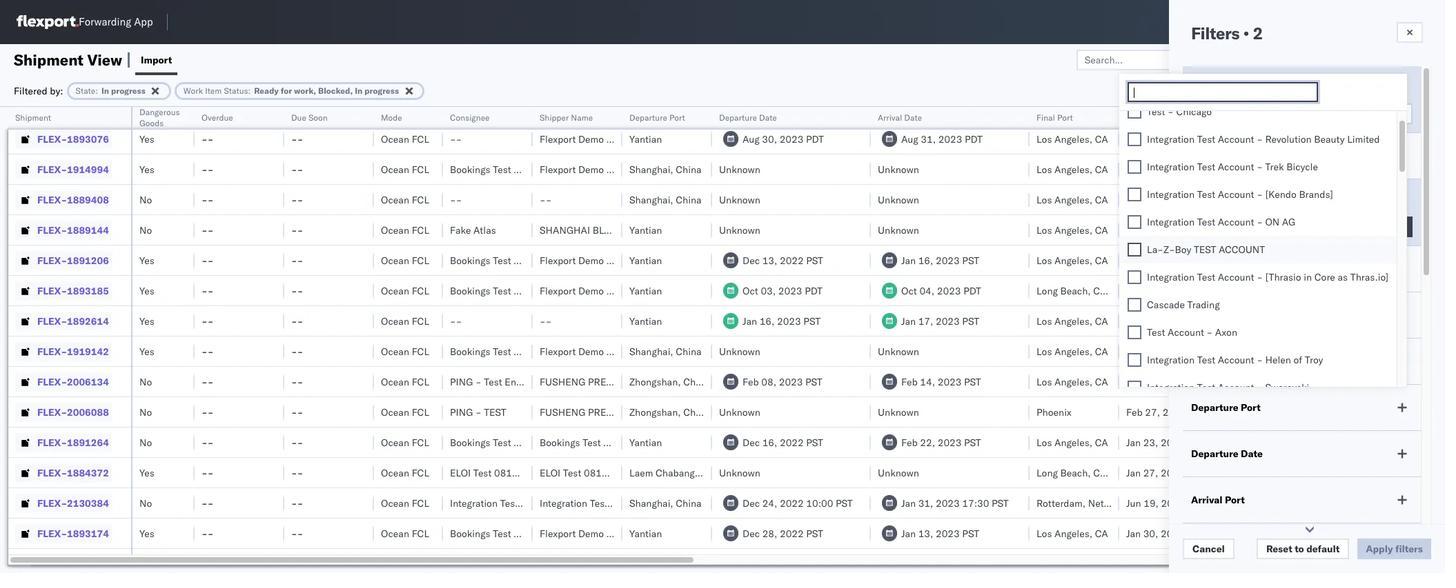 Task type: locate. For each thing, give the bounding box(es) containing it.
1 vertical spatial test
[[484, 406, 506, 419]]

aug
[[743, 133, 760, 145], [902, 133, 919, 145]]

1 vertical spatial beach,
[[1061, 467, 1091, 480]]

departure inside button
[[719, 113, 757, 123]]

flex-1889144 button
[[15, 221, 112, 240]]

0 vertical spatial long beach, california
[[1037, 285, 1137, 297]]

california left 20,
[[1094, 285, 1137, 297]]

jan down jan 09, 2023 pst
[[1127, 224, 1141, 236]]

test right boy
[[1194, 244, 1217, 256]]

None checkbox
[[1128, 105, 1142, 119], [1128, 133, 1142, 146], [1128, 215, 1142, 229], [1128, 243, 1142, 257], [1128, 298, 1142, 312], [1128, 354, 1142, 367], [1128, 105, 1142, 119], [1128, 133, 1142, 146], [1128, 215, 1142, 229], [1128, 243, 1142, 257], [1128, 298, 1142, 312], [1128, 354, 1142, 367]]

1889408
[[67, 194, 109, 206]]

13 ocean fcl from the top
[[381, 467, 429, 480]]

pst up arrival port
[[1188, 467, 1205, 480]]

no right 1889408
[[139, 194, 152, 206]]

1 vertical spatial 31,
[[919, 497, 934, 510]]

6 yes from the top
[[139, 346, 155, 358]]

4 ocean fcl from the top
[[381, 194, 429, 206]]

ocean for 1893174
[[381, 528, 409, 540]]

1 vertical spatial 02,
[[1146, 133, 1161, 145]]

flex-1919142 button
[[15, 342, 112, 361]]

3 bookings test consignee from the top
[[450, 254, 560, 267]]

beach,
[[1061, 285, 1091, 297], [1061, 467, 1091, 480]]

jan 17, 2023 pst up nov 20, 2023 pst
[[1127, 254, 1205, 267]]

7 demo from the top
[[579, 528, 604, 540]]

destination for jan 13, 2023 pst
[[1327, 528, 1378, 540]]

overdue
[[202, 113, 233, 123]]

1 vertical spatial precision
[[588, 406, 639, 419]]

0 vertical spatial shipper name
[[540, 113, 593, 123]]

integration down feb 06, 2023 pst
[[1148, 382, 1195, 394]]

0 vertical spatial jaehyu
[[1417, 163, 1446, 176]]

flex-1911466 button
[[15, 99, 112, 118]]

: up 1911466
[[95, 85, 98, 96]]

1 vertical spatial fusheng
[[540, 406, 586, 419]]

date
[[759, 113, 777, 123], [905, 113, 923, 123], [1127, 118, 1145, 128], [1241, 448, 1263, 461]]

demo for dec 28, 2022 pst
[[579, 528, 604, 540]]

10 ocean fcl from the top
[[381, 376, 429, 388]]

2 yes from the top
[[139, 163, 155, 176]]

pst up jan 27, 2023 pst
[[1188, 437, 1205, 449]]

1 vertical spatial ping
[[450, 406, 473, 419]]

8 los from the top
[[1037, 346, 1053, 358]]

blocked,
[[318, 85, 353, 96]]

los for flex-1914994
[[1037, 163, 1053, 176]]

0 horizontal spatial jan 13, 2023 pst
[[902, 528, 980, 540]]

no right '1891264'
[[139, 437, 152, 449]]

dec 04, 2023 pst
[[1127, 315, 1208, 328]]

1 vertical spatial jan 17, 2023 pst
[[902, 315, 980, 328]]

8 yes from the top
[[139, 528, 155, 540]]

no right 1889144
[[139, 224, 152, 236]]

1 vertical spatial jaehyu
[[1417, 346, 1446, 358]]

0 horizontal spatial jan 16, 2023 pst
[[743, 315, 821, 328]]

oct for oct 04, 2023 pdt
[[902, 285, 917, 297]]

long beach, california left 20,
[[1037, 285, 1137, 297]]

flex-
[[37, 103, 67, 115], [37, 133, 67, 145], [37, 163, 67, 176], [37, 194, 67, 206], [37, 224, 67, 236], [37, 254, 67, 267], [37, 285, 67, 297], [37, 315, 67, 328], [37, 346, 67, 358], [37, 376, 67, 388], [37, 406, 67, 419], [37, 437, 67, 449], [37, 467, 67, 480], [37, 497, 67, 510], [37, 528, 67, 540]]

los angeles, ca for 1919142
[[1037, 346, 1109, 358]]

consignee for flex-1914994
[[514, 163, 560, 176]]

30,
[[762, 133, 777, 145], [1144, 163, 1159, 176], [1144, 528, 1159, 540]]

fusheng
[[540, 376, 586, 388], [540, 406, 586, 419]]

1 fusheng from the top
[[540, 376, 586, 388]]

brands]
[[1300, 188, 1334, 201]]

13 fcl from the top
[[412, 467, 429, 480]]

jan 16, 2023 pst down oct 03, 2023 pdt
[[743, 315, 821, 328]]

yes for flex-1891206
[[139, 254, 155, 267]]

2022
[[780, 254, 804, 267], [780, 437, 804, 449], [780, 497, 804, 510], [780, 528, 804, 540]]

1 vertical spatial 03,
[[761, 285, 776, 297]]

china for flex-1914994
[[676, 163, 702, 176]]

4 flex- from the top
[[37, 194, 67, 206]]

co. for aug 30, 2023 pdt
[[643, 133, 657, 145]]

no right 2006134
[[139, 376, 152, 388]]

pst up oct 03, 2023 pdt
[[807, 254, 824, 267]]

los for flex-1889408
[[1037, 194, 1053, 206]]

3 angeles, from the top
[[1055, 163, 1093, 176]]

11 fcl from the top
[[412, 406, 429, 419]]

fusheng precision co., ltd for ping - test
[[540, 406, 681, 419]]

consignee for flex-1891206
[[514, 254, 560, 267]]

1 jaehyu from the top
[[1417, 163, 1446, 176]]

msdu7304509
[[1237, 528, 1308, 540]]

dec for dec 28, 2022 pst
[[743, 528, 760, 540]]

shipper name inside button
[[540, 113, 593, 123]]

1 vertical spatial 04,
[[1147, 315, 1162, 328]]

1 horizontal spatial 13,
[[919, 528, 934, 540]]

flex-1893076 button
[[15, 129, 112, 149]]

flex- up flex-1884372 button
[[37, 437, 67, 449]]

1 delivery from the top
[[1380, 133, 1414, 145]]

6 yantian from the top
[[630, 437, 662, 449]]

shanghai, china for jan 30, 2023 pst
[[630, 163, 702, 176]]

0 vertical spatial 03,
[[921, 103, 936, 115]]

1 destination from the top
[[1327, 133, 1378, 145]]

ping for ping - test entity
[[450, 376, 473, 388]]

date up nyku9743990
[[1241, 448, 1263, 461]]

mofu0618318
[[1237, 376, 1307, 388]]

2 yantian from the top
[[630, 224, 662, 236]]

0 horizontal spatial 13,
[[763, 254, 778, 267]]

chicago
[[1177, 105, 1212, 118]]

los angeles, ca for 1893076
[[1037, 133, 1109, 145]]

port
[[670, 113, 685, 123], [1058, 113, 1073, 123], [1241, 402, 1261, 414], [1226, 494, 1245, 507]]

consignee
[[514, 103, 560, 115], [450, 113, 490, 123], [514, 163, 560, 176], [514, 254, 560, 267], [514, 285, 560, 297], [1192, 309, 1240, 322], [514, 346, 560, 358], [514, 437, 560, 449], [514, 528, 560, 540]]

angeles,
[[1055, 103, 1093, 115], [1055, 133, 1093, 145], [1055, 163, 1093, 176], [1055, 194, 1093, 206], [1055, 224, 1093, 236], [1055, 254, 1093, 267], [1055, 315, 1093, 328], [1055, 346, 1093, 358], [1055, 376, 1093, 388], [1055, 437, 1093, 449], [1055, 528, 1093, 540]]

zhongshan, for ping - test entity
[[630, 376, 681, 388]]

1 horizontal spatial jan 13, 2023 pst
[[1127, 224, 1205, 236]]

8 los angeles, ca from the top
[[1037, 346, 1109, 358]]

1 vertical spatial shipment
[[15, 113, 51, 123]]

2 vertical spatial ltd
[[664, 406, 681, 419]]

0 vertical spatial jan 17, 2023 pst
[[1127, 254, 1205, 267]]

co. for dec 13, 2022 pst
[[643, 254, 657, 267]]

destination delivery for jan 13, 2023 pst
[[1327, 528, 1414, 540]]

7 flexport from the top
[[540, 528, 576, 540]]

17, down oct 04, 2023 pdt
[[919, 315, 934, 328]]

yes for flex-1914994
[[139, 163, 155, 176]]

ocean fcl for flex-1891264
[[381, 437, 429, 449]]

aug down 25,
[[743, 133, 760, 145]]

fcl for flex-1893076
[[412, 133, 429, 145]]

0 vertical spatial ping
[[450, 376, 473, 388]]

02,
[[1146, 103, 1161, 115], [1146, 133, 1161, 145]]

app
[[134, 16, 153, 29]]

9 los angeles, ca from the top
[[1037, 376, 1109, 388]]

1 vertical spatial shipper name
[[1192, 263, 1257, 275]]

0 vertical spatial zhongshan, china
[[630, 376, 709, 388]]

flexport demo shipper co. for dec 28, 2022 pst
[[540, 528, 657, 540]]

dec 28, 2022 pst
[[743, 528, 824, 540]]

ca for flex-1919142
[[1096, 346, 1109, 358]]

1 zhongshan, china from the top
[[630, 376, 709, 388]]

name up integration test account - swarovski
[[1224, 356, 1251, 368]]

2 horizontal spatial progress
[[1218, 108, 1258, 120]]

1 horizontal spatial eloi
[[540, 467, 561, 480]]

pst down oct 03, 2023 pdt
[[804, 315, 821, 328]]

2 02, from the top
[[1146, 133, 1161, 145]]

account down "account"
[[1218, 271, 1255, 284]]

7 los from the top
[[1037, 315, 1053, 328]]

5 los from the top
[[1037, 224, 1053, 236]]

flex- down flex-1889408 button
[[37, 224, 67, 236]]

integration for integration test account - swarovski
[[1148, 382, 1195, 394]]

4 resize handle column header from the left
[[358, 107, 374, 574]]

4 flexport from the top
[[540, 254, 576, 267]]

31, down arrival date button
[[921, 133, 936, 145]]

jan down oct 03, 2023 pdt
[[743, 315, 757, 328]]

integration test account - [kendo brands]
[[1148, 188, 1334, 201]]

0 horizontal spatial departure port
[[630, 113, 685, 123]]

1 vertical spatial arrival
[[1192, 494, 1223, 507]]

None checkbox
[[1128, 160, 1142, 174], [1128, 188, 1142, 202], [1128, 271, 1142, 284], [1128, 326, 1142, 340], [1128, 381, 1142, 395], [1128, 160, 1142, 174], [1128, 188, 1142, 202], [1128, 271, 1142, 284], [1128, 326, 1142, 340], [1128, 381, 1142, 395]]

1 vertical spatial long
[[1037, 467, 1058, 480]]

0 vertical spatial 31,
[[921, 133, 936, 145]]

Search Shipments (/) text field
[[1181, 12, 1315, 32]]

vessel name
[[1192, 356, 1251, 368]]

oct
[[743, 285, 759, 297], [902, 285, 917, 297]]

flex-2130384 button
[[15, 494, 112, 513]]

0 horizontal spatial arrival
[[878, 113, 903, 123]]

1 oct from the left
[[743, 285, 759, 297]]

1 horizontal spatial test
[[1194, 244, 1217, 256]]

zhongshan, china for ping - test entity
[[630, 376, 709, 388]]

8 ca from the top
[[1096, 346, 1109, 358]]

ping - test entity
[[450, 376, 531, 388]]

integration up nov 20, 2023 pst
[[1148, 271, 1195, 284]]

date inside departure date button
[[759, 113, 777, 123]]

delivery for aug 31, 2023 pdt
[[1380, 133, 1414, 145]]

thailand
[[701, 467, 739, 480]]

account down "client name"
[[1218, 216, 1255, 228]]

2 fusheng precision co., ltd from the top
[[540, 406, 681, 419]]

13 ocean from the top
[[381, 467, 409, 480]]

0 vertical spatial departure port
[[630, 113, 685, 123]]

ping - test
[[450, 406, 506, 419]]

flexport for aug 30, 2023 pdt
[[540, 133, 576, 145]]

2 flex- from the top
[[37, 133, 67, 145]]

14 fcl from the top
[[412, 497, 429, 510]]

no for flex-1891264
[[139, 437, 152, 449]]

los for flex-1919142
[[1037, 346, 1053, 358]]

flex- down flex-2130384 button
[[37, 528, 67, 540]]

2022 right "24,"
[[780, 497, 804, 510]]

13 resize handle column header from the left
[[1304, 107, 1320, 574]]

0 horizontal spatial :
[[95, 85, 98, 96]]

ping up ping - test
[[450, 376, 473, 388]]

precision
[[588, 376, 639, 388], [588, 406, 639, 419]]

04, for dec
[[1147, 315, 1162, 328]]

0 vertical spatial departure date
[[719, 113, 777, 123]]

feb 27, 2023 pst for los angeles, ca
[[1127, 376, 1207, 388]]

integration
[[1148, 133, 1195, 145], [1148, 161, 1195, 173], [1148, 188, 1195, 201], [1148, 216, 1195, 228], [1148, 271, 1195, 284], [1148, 354, 1195, 366], [1148, 382, 1195, 394]]

1 beach, from the top
[[1061, 285, 1091, 297]]

0 vertical spatial jan 30, 2023 pst
[[1127, 163, 1205, 176]]

pst right 'delivery'
[[1190, 103, 1207, 115]]

destination
[[1327, 133, 1378, 145], [1327, 285, 1378, 297], [1327, 315, 1378, 328], [1327, 346, 1378, 358], [1327, 376, 1378, 388], [1327, 406, 1378, 419], [1327, 437, 1378, 449], [1327, 528, 1378, 540]]

flex-1884372
[[37, 467, 109, 480]]

flexport for dec 13, 2022 pst
[[540, 254, 576, 267]]

2 horizontal spatial 13,
[[1144, 224, 1159, 236]]

arrival up aug 31, 2023 pdt
[[878, 113, 903, 123]]

1 vertical spatial departure port
[[1192, 402, 1261, 414]]

consignee for flex-1891264
[[514, 437, 560, 449]]

2 horizontal spatial in
[[1207, 108, 1216, 120]]

0 horizontal spatial 04,
[[920, 285, 935, 297]]

flex- down flex-1884372 button
[[37, 497, 67, 510]]

10 ca from the top
[[1096, 437, 1109, 449]]

in up 1911466
[[101, 85, 109, 96]]

flex-1892614 button
[[15, 312, 112, 331]]

0 vertical spatial arrival
[[878, 113, 903, 123]]

5 co. from the top
[[643, 285, 657, 297]]

1 horizontal spatial 03,
[[921, 103, 936, 115]]

jan 30, 2023 pst down jun 19, 2023 pdt
[[1127, 528, 1205, 540]]

los angeles, ca for 2006134
[[1037, 376, 1109, 388]]

core
[[1315, 271, 1336, 284]]

los angeles, ca for 1891206
[[1037, 254, 1109, 267]]

ping down ping - test entity
[[450, 406, 473, 419]]

los angeles, ca for 1914994
[[1037, 163, 1109, 176]]

1 vertical spatial 30,
[[1144, 163, 1159, 176]]

5 resize handle column header from the left
[[427, 107, 443, 574]]

ocean fcl for flex-1914994
[[381, 163, 429, 176]]

shipment inside 'button'
[[15, 113, 51, 123]]

5 flexport from the top
[[540, 285, 576, 297]]

0 vertical spatial fusheng precision co., ltd
[[540, 376, 681, 388]]

port down integration test account - swarovski
[[1241, 402, 1261, 414]]

1 vertical spatial 16,
[[760, 315, 775, 328]]

27, down the 23,
[[1144, 467, 1159, 480]]

pdt
[[806, 133, 824, 145], [965, 133, 983, 145], [805, 285, 823, 297], [964, 285, 982, 297], [1188, 497, 1206, 510]]

16, up oct 04, 2023 pdt
[[919, 254, 934, 267]]

2 vertical spatial 27,
[[1144, 467, 1159, 480]]

8 flex- from the top
[[37, 315, 67, 328]]

1 eloi test 081801 from the left
[[450, 467, 530, 480]]

1 horizontal spatial 04,
[[1147, 315, 1162, 328]]

progress
[[111, 85, 146, 96], [365, 85, 399, 96], [1218, 108, 1258, 120]]

los for flex-1891206
[[1037, 254, 1053, 267]]

beach, for jan 27, 2023 pst
[[1061, 467, 1091, 480]]

flex-2130384
[[37, 497, 109, 510]]

1 horizontal spatial jan 17, 2023 pst
[[1127, 254, 1205, 267]]

jeffrey
[[1417, 254, 1446, 267]]

flex- down flex-1914994 button at the left top of the page
[[37, 194, 67, 206]]

5 flexport demo shipper co. from the top
[[540, 285, 657, 297]]

25,
[[760, 103, 775, 115]]

2 shanghai, from the top
[[630, 194, 674, 206]]

eloi test 081801 down bookings test shipper china
[[540, 467, 620, 480]]

03, down dec 13, 2022 pst
[[761, 285, 776, 297]]

list box
[[1120, 70, 1398, 574]]

2 demo from the top
[[579, 133, 604, 145]]

integration for integration test account - [thrasio in core as thras.io]
[[1148, 271, 1195, 284]]

yes for flex-1893174
[[139, 528, 155, 540]]

1 vertical spatial jan 13, 2023 pst
[[902, 528, 980, 540]]

oct 03, 2023 pdt
[[743, 285, 823, 297]]

0 vertical spatial california
[[1094, 285, 1137, 297]]

china for flex-2006088
[[684, 406, 709, 419]]

1 vertical spatial 17,
[[919, 315, 934, 328]]

5 los angeles, ca from the top
[[1037, 224, 1109, 236]]

final
[[1037, 113, 1056, 123]]

5 ocean from the top
[[381, 224, 409, 236]]

1 shanghai, from the top
[[630, 163, 674, 176]]

4 flexport demo shipper co. from the top
[[540, 254, 657, 267]]

name left ningbo
[[571, 113, 593, 123]]

consignee inside button
[[450, 113, 490, 123]]

progress inside 'button'
[[1218, 108, 1258, 120]]

0 horizontal spatial 03,
[[761, 285, 776, 297]]

ping
[[450, 376, 473, 388], [450, 406, 473, 419]]

0 horizontal spatial eloi
[[450, 467, 471, 480]]

8 angeles, from the top
[[1055, 346, 1093, 358]]

unknown
[[719, 163, 761, 176], [878, 163, 920, 176], [719, 194, 761, 206], [878, 194, 920, 206], [719, 224, 761, 236], [878, 224, 920, 236], [719, 346, 761, 358], [878, 346, 920, 358], [719, 406, 761, 419], [878, 406, 920, 419], [719, 467, 761, 480], [878, 467, 920, 480]]

7 flexport demo shipper co. from the top
[[540, 528, 657, 540]]

resize handle column header for mode
[[427, 107, 443, 574]]

account up integration test account - [kendo brands]
[[1218, 161, 1255, 173]]

13, down jan 31, 2023 17:30 pst on the bottom of the page
[[919, 528, 934, 540]]

6 ocean fcl from the top
[[381, 254, 429, 267]]

no right 2006088
[[139, 406, 152, 419]]

flex- for 1914994
[[37, 163, 67, 176]]

account
[[1218, 133, 1255, 145], [1218, 161, 1255, 173], [1218, 188, 1255, 201], [1218, 216, 1255, 228], [1218, 271, 1255, 284], [1168, 326, 1205, 339], [1218, 354, 1255, 366], [1218, 382, 1255, 394]]

ocean fcl for flex-2006088
[[381, 406, 429, 419]]

rotterdam,
[[1037, 497, 1086, 510]]

account down numbers
[[1218, 133, 1255, 145]]

feb 27, 2023 pst down feb 06, 2023 pst
[[1127, 376, 1207, 388]]

14 ocean from the top
[[381, 497, 409, 510]]

jan 27, 2023 pst
[[1127, 467, 1205, 480]]

shipper for flex-1893185
[[607, 285, 641, 297]]

1 vertical spatial feb 02, 2023 pst
[[1127, 133, 1207, 145]]

jan 13, 2023 pst
[[1127, 224, 1205, 236], [902, 528, 980, 540]]

dec up oct 03, 2023 pdt
[[743, 254, 760, 267]]

reset to default
[[1267, 543, 1340, 556]]

30, down 19,
[[1144, 528, 1159, 540]]

0 vertical spatial 17,
[[1144, 254, 1159, 267]]

filtered by:
[[14, 85, 63, 97]]

state up chicago
[[1192, 83, 1216, 95]]

arrival inside button
[[878, 113, 903, 123]]

flex-1891264
[[37, 437, 109, 449]]

1893185
[[67, 285, 109, 297]]

7 resize handle column header from the left
[[606, 107, 623, 574]]

ca
[[1096, 103, 1109, 115], [1096, 133, 1109, 145], [1096, 163, 1109, 176], [1096, 194, 1109, 206], [1096, 224, 1109, 236], [1096, 254, 1109, 267], [1096, 315, 1109, 328], [1096, 346, 1109, 358], [1096, 376, 1109, 388], [1096, 437, 1109, 449], [1096, 528, 1109, 540]]

2 vertical spatial 13,
[[919, 528, 934, 540]]

None text field
[[1133, 87, 1317, 99]]

1 horizontal spatial departure port
[[1192, 402, 1261, 414]]

flexport demo shipper co. for oct 03, 2023 pdt
[[540, 285, 657, 297]]

pst right 10:00
[[836, 497, 853, 510]]

0 vertical spatial feb 27, 2023 pst
[[1127, 376, 1207, 388]]

0 vertical spatial 13,
[[1144, 224, 1159, 236]]

pdt for oct 03, 2023 pdt
[[805, 285, 823, 297]]

dec 24, 2022 10:00 pst
[[743, 497, 853, 510]]

pst right 22,
[[965, 437, 982, 449]]

Search... text field
[[1077, 49, 1227, 70]]

0 vertical spatial zhongshan,
[[630, 376, 681, 388]]

jan 13, 2023 pst up z-
[[1127, 224, 1205, 236]]

forwarding
[[79, 16, 131, 29]]

1 vertical spatial co.,
[[642, 376, 662, 388]]

flex- for 1889408
[[37, 194, 67, 206]]

7 destination from the top
[[1327, 437, 1378, 449]]

03, right mar
[[921, 103, 936, 115]]

3 fcl from the top
[[412, 163, 429, 176]]

consignee for flex-1919142
[[514, 346, 560, 358]]

nov 20, 2023 pst
[[1127, 285, 1207, 297]]

2 los angeles, ca from the top
[[1037, 133, 1109, 145]]

8 ocean from the top
[[381, 315, 409, 328]]

departure
[[630, 113, 668, 123], [719, 113, 757, 123], [1192, 402, 1239, 414], [1192, 448, 1239, 461]]

yes for flex-1893076
[[139, 133, 155, 145]]

1 yantian from the top
[[630, 133, 662, 145]]

ca for flex-2006134
[[1096, 376, 1109, 388]]

2 vertical spatial co.,
[[642, 406, 662, 419]]

1 horizontal spatial aug
[[902, 133, 919, 145]]

date up aug 30, 2023 pdt
[[759, 113, 777, 123]]

departure date button
[[713, 110, 858, 124]]

feb 22, 2023 pst
[[902, 437, 982, 449]]

demo for aug 30, 2023 pdt
[[579, 133, 604, 145]]

1 horizontal spatial :
[[248, 85, 251, 96]]

1 horizontal spatial departure date
[[1192, 448, 1263, 461]]

integration test account - [thrasio in core as thras.io]
[[1148, 271, 1389, 284]]

resize handle column header for final port
[[1103, 107, 1120, 574]]

1 precision from the top
[[588, 376, 639, 388]]

feb down quoted
[[1127, 133, 1143, 145]]

delivery for jan 13, 2023 pst
[[1380, 528, 1414, 540]]

ocean for 1893185
[[381, 285, 409, 297]]

2 integration from the top
[[1148, 161, 1195, 173]]

04,
[[920, 285, 935, 297], [1147, 315, 1162, 328]]

5 no from the top
[[139, 406, 152, 419]]

jan down jun
[[1127, 528, 1141, 540]]

thras.io]
[[1351, 271, 1389, 284]]

0 vertical spatial jan 13, 2023 pst
[[1127, 224, 1205, 236]]

1 081801 from the left
[[494, 467, 530, 480]]

4 ca from the top
[[1096, 194, 1109, 206]]

2 vertical spatial 16,
[[763, 437, 778, 449]]

27, down the 06,
[[1146, 376, 1161, 388]]

ocean for 1914994
[[381, 163, 409, 176]]

0 horizontal spatial state
[[76, 85, 95, 96]]

[kendo
[[1266, 188, 1297, 201]]

ocean fcl for flex-2130384
[[381, 497, 429, 510]]

7 ocean from the top
[[381, 285, 409, 297]]

ca for flex-1892614
[[1096, 315, 1109, 328]]

destination delivery
[[1327, 133, 1414, 145], [1327, 285, 1414, 297], [1327, 315, 1414, 328], [1327, 346, 1414, 358], [1327, 376, 1414, 388], [1327, 406, 1414, 419], [1327, 437, 1414, 449], [1327, 528, 1414, 540]]

1 jan 30, 2023 pst from the top
[[1127, 163, 1205, 176]]

1911466
[[67, 103, 109, 115]]

integration for integration test account - revolution beauty limited
[[1148, 133, 1195, 145]]

in right blocked,
[[355, 85, 363, 96]]

container numbers
[[1237, 107, 1274, 128]]

beach, up rotterdam, netherlands
[[1061, 467, 1091, 480]]

7 yantian from the top
[[630, 528, 662, 540]]

2 beach, from the top
[[1061, 467, 1091, 480]]

beauty
[[1315, 133, 1345, 145]]

dec for dec 24, 2022 10:00 pst
[[743, 497, 760, 510]]

6 delivery from the top
[[1380, 406, 1414, 419]]

0 vertical spatial 27,
[[1146, 376, 1161, 388]]

2022 for 16,
[[780, 437, 804, 449]]

9 ocean fcl from the top
[[381, 346, 429, 358]]

ocean fcl for flex-1911466
[[381, 103, 429, 115]]

los for flex-1891264
[[1037, 437, 1053, 449]]

2 bookings test consignee from the top
[[450, 163, 560, 176]]

integration for integration test account - helen of troy
[[1148, 354, 1195, 366]]

1 destination delivery from the top
[[1327, 133, 1414, 145]]

3 yes from the top
[[139, 254, 155, 267]]

flex-1911466
[[37, 103, 109, 115]]

1 no from the top
[[139, 103, 152, 115]]

dec left 28,
[[743, 528, 760, 540]]

delivery for oct 04, 2023 pdt
[[1380, 285, 1414, 297]]

27, for ca
[[1146, 376, 1161, 388]]

forwarding app
[[79, 16, 153, 29]]

2 co. from the top
[[643, 133, 657, 145]]

0 horizontal spatial 17,
[[919, 315, 934, 328]]

shipment down the filtered
[[15, 113, 51, 123]]

state up 1911466
[[76, 85, 95, 96]]

aug for aug 31, 2023 pdt
[[902, 133, 919, 145]]

31, left 17:30
[[919, 497, 934, 510]]

2 vertical spatial 30,
[[1144, 528, 1159, 540]]

pst down oct 04, 2023 pdt
[[963, 315, 980, 328]]

1 vertical spatial zhongshan, china
[[630, 406, 709, 419]]

partner
[[1327, 113, 1355, 123]]

integration test account - trek bicycle
[[1148, 161, 1319, 173]]

shipper
[[607, 103, 641, 115], [540, 113, 569, 123], [607, 133, 641, 145], [607, 163, 641, 176], [607, 254, 641, 267], [1192, 263, 1228, 275], [607, 285, 641, 297], [607, 346, 641, 358], [604, 437, 638, 449], [607, 528, 641, 540]]

flexport demo shipper co.
[[540, 103, 657, 115], [540, 133, 657, 145], [540, 163, 657, 176], [540, 254, 657, 267], [540, 285, 657, 297], [540, 346, 657, 358], [540, 528, 657, 540]]

03, for oct
[[761, 285, 776, 297]]

0 horizontal spatial shipper name
[[540, 113, 593, 123]]

2 feb 02, 2023 pst from the top
[[1127, 133, 1207, 145]]

0 vertical spatial co.,
[[645, 224, 665, 236]]

0 horizontal spatial 081801
[[494, 467, 530, 480]]

account up integration test account - swarovski
[[1218, 354, 1255, 366]]

ca for flex-1893076
[[1096, 133, 1109, 145]]

0 horizontal spatial eloi test 081801
[[450, 467, 530, 480]]

test
[[1194, 244, 1217, 256], [484, 406, 506, 419]]

bookings
[[450, 103, 491, 115], [450, 163, 491, 176], [450, 254, 491, 267], [450, 285, 491, 297], [450, 346, 491, 358], [450, 437, 491, 449], [540, 437, 580, 449], [450, 528, 491, 540]]

bookings test consignee for dec 28, 2022 pst
[[450, 528, 560, 540]]

0 vertical spatial precision
[[588, 376, 639, 388]]

co. for dec 28, 2022 pst
[[643, 528, 657, 540]]

1 bookings test consignee from the top
[[450, 103, 560, 115]]

california up the netherlands
[[1094, 467, 1137, 480]]

departure port inside button
[[630, 113, 685, 123]]

shanghai, for feb 06, 2023 pst
[[630, 346, 674, 358]]

3 ca from the top
[[1096, 163, 1109, 176]]

shipper inside button
[[540, 113, 569, 123]]

departure port
[[630, 113, 685, 123], [1192, 402, 1261, 414]]

feb 02, 2023 pst
[[1127, 103, 1207, 115], [1127, 133, 1207, 145]]

status
[[224, 85, 248, 96]]

2 destination from the top
[[1327, 285, 1378, 297]]

fusheng precision co., ltd for ping - test entity
[[540, 376, 681, 388]]

departure date up arrival port
[[1192, 448, 1263, 461]]

10 angeles, from the top
[[1055, 437, 1093, 449]]

6 ocean from the top
[[381, 254, 409, 267]]

as
[[1338, 271, 1348, 284]]

date down quoted
[[1127, 118, 1145, 128]]

2 eloi from the left
[[540, 467, 561, 480]]

integration up jan 09, 2023 pst
[[1148, 161, 1195, 173]]

destination delivery for aug 31, 2023 pdt
[[1327, 133, 1414, 145]]

•
[[1244, 23, 1250, 43]]

12 resize handle column header from the left
[[1214, 107, 1230, 574]]

flexport demo shipper co. for dec 13, 2022 pst
[[540, 254, 657, 267]]

6 resize handle column header from the left
[[516, 107, 533, 574]]

china for flex-2006134
[[684, 376, 709, 388]]

ocean
[[381, 103, 409, 115], [381, 133, 409, 145], [381, 163, 409, 176], [381, 194, 409, 206], [381, 224, 409, 236], [381, 254, 409, 267], [381, 285, 409, 297], [381, 315, 409, 328], [381, 346, 409, 358], [381, 376, 409, 388], [381, 406, 409, 419], [381, 437, 409, 449], [381, 467, 409, 480], [381, 497, 409, 510], [381, 528, 409, 540]]

feb left 14,
[[902, 376, 918, 388]]

2 ocean from the top
[[381, 133, 409, 145]]

flex- down "flex-1893076" button
[[37, 163, 67, 176]]

flex- down flex-1891206 button
[[37, 285, 67, 297]]

4 angeles, from the top
[[1055, 194, 1093, 206]]

delivery for feb 14, 2023 pst
[[1380, 376, 1414, 388]]

0 vertical spatial feb 02, 2023 pst
[[1127, 103, 1207, 115]]

06,
[[1146, 346, 1161, 358]]

1 horizontal spatial progress
[[365, 85, 399, 96]]

5 fcl from the top
[[412, 224, 429, 236]]

0 horizontal spatial oct
[[743, 285, 759, 297]]

3 los from the top
[[1037, 163, 1053, 176]]

3 2022 from the top
[[780, 497, 804, 510]]

0 horizontal spatial departure date
[[719, 113, 777, 123]]

3 flexport from the top
[[540, 163, 576, 176]]

resize handle column header for dangerous goods
[[178, 107, 195, 574]]

account for trek
[[1218, 161, 1255, 173]]

1 horizontal spatial eloi test 081801
[[540, 467, 620, 480]]

integration down jan 09, 2023 pst
[[1148, 216, 1195, 228]]

1 fusheng precision co., ltd from the top
[[540, 376, 681, 388]]

5 flex- from the top
[[37, 224, 67, 236]]

bookings test consignee for jan 25, 2023 pst
[[450, 103, 560, 115]]

1 vertical spatial long beach, california
[[1037, 467, 1137, 480]]

integration up z-
[[1148, 188, 1195, 201]]

account for revolution
[[1218, 133, 1255, 145]]

resize handle column header for container numbers
[[1304, 107, 1320, 574]]

1 vertical spatial jan 30, 2023 pst
[[1127, 528, 1205, 540]]

dangerous goods button
[[133, 104, 190, 129]]

31, for jan
[[919, 497, 934, 510]]

no right 2130384
[[139, 497, 152, 510]]

1 vertical spatial feb 27, 2023 pst
[[1127, 406, 1207, 419]]

flex- up flex-1891264 button
[[37, 406, 67, 419]]

ocean fcl for flex-1884372
[[381, 467, 429, 480]]

demo for jan 25, 2023 pst
[[579, 103, 604, 115]]

2022 up oct 03, 2023 pdt
[[780, 254, 804, 267]]

1 horizontal spatial 081801
[[584, 467, 620, 480]]

1 flex- from the top
[[37, 103, 67, 115]]

1 horizontal spatial jan 16, 2023 pst
[[902, 254, 980, 267]]

1 horizontal spatial 17,
[[1144, 254, 1159, 267]]

resize handle column header
[[115, 107, 131, 574], [178, 107, 195, 574], [268, 107, 284, 574], [358, 107, 374, 574], [427, 107, 443, 574], [516, 107, 533, 574], [606, 107, 623, 574], [696, 107, 713, 574], [855, 107, 871, 574], [1014, 107, 1030, 574], [1103, 107, 1120, 574], [1214, 107, 1230, 574], [1304, 107, 1320, 574], [1393, 107, 1410, 574]]

flex-1891264 button
[[15, 433, 112, 453]]

feb 02, 2023 pst for pdt
[[1127, 133, 1207, 145]]

7 yes from the top
[[139, 467, 155, 480]]

1 horizontal spatial state
[[1192, 83, 1216, 95]]

11 angeles, from the top
[[1055, 528, 1093, 540]]



Task type: vqa. For each thing, say whether or not it's contained in the screenshot.
Shipper related to FLEX-1893185
yes



Task type: describe. For each thing, give the bounding box(es) containing it.
list box containing test - chicago
[[1120, 70, 1398, 574]]

los angeles, ca for 1889408
[[1037, 194, 1109, 206]]

30, for shanghai, china
[[1144, 163, 1159, 176]]

destination for jan 17, 2023 pst
[[1327, 315, 1378, 328]]

1884372
[[67, 467, 109, 480]]

bicu1234565, demu1232567
[[1237, 102, 1378, 115]]

ocean for 2006134
[[381, 376, 409, 388]]

0 vertical spatial 30,
[[762, 133, 777, 145]]

yes for flex-1893185
[[139, 285, 155, 297]]

4 destination delivery from the top
[[1327, 346, 1414, 358]]

ocean fcl for flex-1893185
[[381, 285, 429, 297]]

jan left the 23,
[[1127, 437, 1141, 449]]

china for flex-2130384
[[676, 497, 702, 510]]

long for jan 27, 2023 pst
[[1037, 467, 1058, 480]]

03, for mar
[[921, 103, 936, 115]]

angeles, for flex-1889408
[[1055, 194, 1093, 206]]

china for flex-1919142
[[676, 346, 702, 358]]

due
[[291, 113, 306, 123]]

los angeles, ca for 1889144
[[1037, 224, 1109, 236]]

bicycle
[[1287, 161, 1319, 173]]

bluetech
[[593, 224, 642, 236]]

swarovski
[[1266, 382, 1310, 394]]

name down integration test account - [thrasio in core as thras.io]
[[1243, 309, 1270, 322]]

helen
[[1266, 354, 1292, 366]]

4 destination from the top
[[1327, 346, 1378, 358]]

integration test account - revolution beauty limited
[[1148, 133, 1381, 145]]

1 vertical spatial 13,
[[763, 254, 778, 267]]

bookings test consignee for oct 03, 2023 pdt
[[450, 285, 560, 297]]

1 horizontal spatial in
[[355, 85, 363, 96]]

0 vertical spatial jan 16, 2023 pst
[[902, 254, 980, 267]]

nyku9743990
[[1237, 497, 1305, 510]]

ocean for 1893076
[[381, 133, 409, 145]]

shipper for flex-1914994
[[607, 163, 641, 176]]

work
[[184, 85, 203, 96]]

23,
[[1144, 437, 1159, 449]]

account for [kendo
[[1218, 188, 1255, 201]]

yes for flex-1919142
[[139, 346, 155, 358]]

ocean for 1911466
[[381, 103, 409, 115]]

resize handle column header for departure date
[[855, 107, 871, 574]]

in inside 'button'
[[1207, 108, 1216, 120]]

1 vertical spatial departure date
[[1192, 448, 1263, 461]]

departure port button
[[623, 110, 699, 124]]

jan 09, 2023 pst
[[1127, 194, 1205, 206]]

2022 for 13,
[[780, 254, 804, 267]]

forwarding app link
[[17, 15, 153, 29]]

pst up oct 04, 2023 pdt
[[963, 254, 980, 267]]

flexport for jan 25, 2023 pst
[[540, 103, 576, 115]]

entity
[[505, 376, 531, 388]]

quoted delivery date
[[1127, 107, 1187, 128]]

1 eloi from the left
[[450, 467, 471, 480]]

trading
[[1188, 299, 1220, 311]]

flex-1914994 button
[[15, 160, 112, 179]]

limited
[[1348, 133, 1381, 145]]

rotterdam, netherlands
[[1037, 497, 1143, 510]]

yes for flex-1884372
[[139, 467, 155, 480]]

integration for integration test account - [kendo brands]
[[1148, 188, 1195, 201]]

delivery
[[1157, 107, 1187, 117]]

soon
[[309, 113, 328, 123]]

account up feb 06, 2023 pst
[[1168, 326, 1205, 339]]

shipment view
[[14, 50, 122, 69]]

file exception
[[1305, 54, 1370, 66]]

16, for jan
[[760, 315, 775, 328]]

client
[[1192, 196, 1220, 209]]

account for on
[[1218, 216, 1255, 228]]

2 081801 from the left
[[584, 467, 620, 480]]

filters • 2
[[1192, 23, 1263, 43]]

los for flex-2006134
[[1037, 376, 1053, 388]]

feb left 22,
[[902, 437, 918, 449]]

1 vertical spatial jan 16, 2023 pst
[[743, 315, 821, 328]]

integration test account - on ag
[[1148, 216, 1296, 228]]

ocean for 1884372
[[381, 467, 409, 480]]

pst down 'test account - axon'
[[1190, 346, 1207, 358]]

3 resize handle column header from the left
[[268, 107, 284, 574]]

6 destination delivery from the top
[[1327, 406, 1414, 419]]

delivery for feb 22, 2023 pst
[[1380, 437, 1414, 449]]

delivery for jan 17, 2023 pst
[[1380, 315, 1414, 328]]

jan 23, 2023 pst
[[1127, 437, 1205, 449]]

pst down integration test account - swarovski
[[1190, 406, 1207, 419]]

pst up 10:00
[[807, 437, 824, 449]]

feb left 08,
[[743, 376, 759, 388]]

2 : from the left
[[248, 85, 251, 96]]

0 horizontal spatial in
[[101, 85, 109, 96]]

co., for fake atlas
[[645, 224, 665, 236]]

6 demo from the top
[[579, 346, 604, 358]]

flex- for 1893174
[[37, 528, 67, 540]]

flex- for 1911466
[[37, 103, 67, 115]]

port right ningbo
[[670, 113, 685, 123]]

jan up jun
[[1127, 467, 1141, 480]]

flex- for 1891206
[[37, 254, 67, 267]]

no for flex-2130384
[[139, 497, 152, 510]]

nov
[[1127, 285, 1144, 297]]

pst right z-
[[1188, 254, 1205, 267]]

reset
[[1267, 543, 1293, 556]]

angeles, for flex-1911466
[[1055, 103, 1093, 115]]

08,
[[762, 376, 777, 388]]

flex-1893076
[[37, 133, 109, 145]]

zhongshan, for ping - test
[[630, 406, 681, 419]]

pst up la-z-boy test account
[[1188, 224, 1205, 236]]

fcl for flex-1911466
[[412, 103, 429, 115]]

troy
[[1305, 354, 1324, 366]]

3 flexport demo shipper co. from the top
[[540, 163, 657, 176]]

5 bookings test consignee from the top
[[450, 346, 560, 358]]

04, for oct
[[920, 285, 935, 297]]

departure inside button
[[630, 113, 668, 123]]

jan up jan 09, 2023 pst
[[1127, 163, 1141, 176]]

destination for feb 22, 2023 pst
[[1327, 437, 1378, 449]]

quoted delivery date button
[[1120, 104, 1217, 129]]

shipment for shipment view
[[14, 50, 84, 69]]

flex-2006134
[[37, 376, 109, 388]]

integration test account - swarovski
[[1148, 382, 1310, 394]]

co. for jan 25, 2023 pst
[[643, 103, 657, 115]]

flexport. image
[[17, 15, 79, 29]]

feb 06, 2023 pst
[[1127, 346, 1207, 358]]

0 horizontal spatial progress
[[111, 85, 146, 96]]

pdt for aug 30, 2023 pdt
[[806, 133, 824, 145]]

pst up aug 31, 2023 pdt
[[965, 103, 982, 115]]

feb down feb 06, 2023 pst
[[1127, 376, 1143, 388]]

arrival port
[[1192, 494, 1245, 507]]

feb up jan 23, 2023 pst at the bottom right of the page
[[1127, 406, 1143, 419]]

on
[[1266, 216, 1280, 228]]

flex- for 1884372
[[37, 467, 67, 480]]

1893174
[[67, 528, 109, 540]]

in
[[1304, 271, 1313, 284]]

0 vertical spatial 16,
[[919, 254, 934, 267]]

bookings test consignee for dec 13, 2022 pst
[[450, 254, 560, 267]]

1 vertical spatial 27,
[[1146, 406, 1161, 419]]

jan down jan 31, 2023 17:30 pst on the bottom of the page
[[902, 528, 916, 540]]

resize handle column header for shipper name
[[606, 107, 623, 574]]

feb 02, 2023 pst for pst
[[1127, 103, 1207, 115]]

flex- for 2006134
[[37, 376, 67, 388]]

flex-1914994
[[37, 163, 109, 176]]

bookings for flex-1914994
[[450, 163, 491, 176]]

final port
[[1037, 113, 1073, 123]]

ocean fcl for flex-1892614
[[381, 315, 429, 328]]

0 vertical spatial ltd
[[667, 224, 684, 236]]

1893076
[[67, 133, 109, 145]]

27, for california
[[1144, 467, 1159, 480]]

3 demo from the top
[[579, 163, 604, 176]]

flex-2006134 button
[[15, 372, 112, 392]]

pst up integration test account - on ag on the right of the page
[[1188, 194, 1205, 206]]

consignee for flex-1893174
[[514, 528, 560, 540]]

port up msdu7304509 on the bottom of page
[[1226, 494, 1245, 507]]

flex-1893185 button
[[15, 281, 112, 301]]

shanghai, for jan 30, 2023 pst
[[630, 163, 674, 176]]

14 resize handle column header from the left
[[1393, 107, 1410, 574]]

filtered
[[14, 85, 47, 97]]

0 horizontal spatial jan 17, 2023 pst
[[902, 315, 980, 328]]

jan up oct 04, 2023 pdt
[[902, 254, 916, 267]]

30, for yantian
[[1144, 528, 1159, 540]]

angeles, for flex-1893076
[[1055, 133, 1093, 145]]

by:
[[50, 85, 63, 97]]

6 flexport demo shipper co. from the top
[[540, 346, 657, 358]]

1 : from the left
[[95, 85, 98, 96]]

test account - axon
[[1148, 326, 1238, 339]]

1892614
[[67, 315, 109, 328]]

work item status : ready for work, blocked, in progress
[[184, 85, 399, 96]]

ocean for 1891264
[[381, 437, 409, 449]]

1919142
[[67, 346, 109, 358]]

flex- for 1889144
[[37, 224, 67, 236]]

destination delivery for feb 14, 2023 pst
[[1327, 376, 1414, 388]]

no for flex-2006134
[[139, 376, 152, 388]]

name down "account"
[[1230, 263, 1257, 275]]

laem
[[630, 467, 653, 480]]

angeles, for flex-1891264
[[1055, 437, 1093, 449]]

20,
[[1146, 285, 1161, 297]]

pst up trading
[[1190, 285, 1207, 297]]

los angeles, ca for 1893174
[[1037, 528, 1109, 540]]

pst right 08,
[[806, 376, 823, 388]]

name up integration test account - on ag on the right of the page
[[1222, 196, 1249, 209]]

jan down oct 04, 2023 pdt
[[902, 315, 916, 328]]

vessel
[[1192, 356, 1222, 368]]

jan left 25,
[[743, 103, 757, 115]]

to
[[1295, 543, 1305, 556]]

numbers
[[1237, 118, 1271, 128]]

6 destination from the top
[[1327, 406, 1378, 419]]

pst up aug 30, 2023 pdt
[[804, 103, 821, 115]]

in progress button
[[1192, 104, 1413, 124]]

jan left 17:30
[[902, 497, 916, 510]]

2 eloi test 081801 from the left
[[540, 467, 620, 480]]

feb left 'delivery'
[[1127, 103, 1143, 115]]

ag
[[1283, 216, 1296, 228]]

pst down trading
[[1191, 315, 1208, 328]]

aug 30, 2023 pdt
[[743, 133, 824, 145]]

4 delivery from the top
[[1380, 346, 1414, 358]]

jan 31, 2023 17:30 pst
[[902, 497, 1009, 510]]

6 co. from the top
[[643, 346, 657, 358]]

mar 03, 2023 pst
[[902, 103, 982, 115]]

port right 'final'
[[1058, 113, 1073, 123]]

mode button
[[374, 110, 429, 124]]

pst down vessel
[[1190, 376, 1207, 388]]

ocean for 1889408
[[381, 194, 409, 206]]

no for flex-1911466
[[139, 103, 152, 115]]

bookings for flex-1893174
[[450, 528, 491, 540]]

fcl for flex-2130384
[[412, 497, 429, 510]]

china for flex-1889408
[[676, 194, 702, 206]]

2130384
[[67, 497, 109, 510]]

state : in progress
[[76, 85, 146, 96]]

2006088
[[67, 406, 109, 419]]

flexport demo shipper co. for aug 30, 2023 pdt
[[540, 133, 657, 145]]

pst down chicago
[[1190, 133, 1207, 145]]

ningbo
[[630, 103, 661, 115]]

31, for aug
[[921, 133, 936, 145]]

flexport demo shipper co. for jan 25, 2023 pst
[[540, 103, 657, 115]]

shipper for flex-1893174
[[607, 528, 641, 540]]

shanghai
[[540, 224, 590, 236]]

jan left 09,
[[1127, 194, 1141, 206]]

flex- for 1919142
[[37, 346, 67, 358]]

flex-1892614
[[37, 315, 109, 328]]

3 co. from the top
[[643, 163, 657, 176]]

flex-1889144
[[37, 224, 109, 236]]

of
[[1294, 354, 1303, 366]]

pst down 17:30
[[963, 528, 980, 540]]

feb 14, 2023 pst
[[902, 376, 982, 388]]

jan left 'la-'
[[1127, 254, 1141, 267]]

1891264
[[67, 437, 109, 449]]

yantian for aug 30, 2023 pdt
[[630, 133, 662, 145]]

chabang,
[[656, 467, 698, 480]]

date inside arrival date button
[[905, 113, 923, 123]]

destination for feb 14, 2023 pst
[[1327, 376, 1378, 388]]

netherlands
[[1089, 497, 1143, 510]]

destination delivery for jan 17, 2023 pst
[[1327, 315, 1414, 328]]

ca for flex-1889144
[[1096, 224, 1109, 236]]

revolution
[[1266, 133, 1312, 145]]

fcl for flex-1889144
[[412, 224, 429, 236]]

name inside button
[[571, 113, 593, 123]]

destination delivery for oct 04, 2023 pdt
[[1327, 285, 1414, 297]]

arrival date
[[878, 113, 923, 123]]

1 horizontal spatial shipper name
[[1192, 263, 1257, 275]]

departure date inside button
[[719, 113, 777, 123]]

oct 04, 2023 pdt
[[902, 285, 982, 297]]

09,
[[1144, 194, 1159, 206]]

los for flex-1889144
[[1037, 224, 1053, 236]]

0 vertical spatial test
[[1194, 244, 1217, 256]]

22,
[[921, 437, 936, 449]]

dec for dec 16, 2022 pst
[[743, 437, 760, 449]]

pst right 14,
[[965, 376, 982, 388]]

pst down 10:00
[[807, 528, 824, 540]]

6 flexport from the top
[[540, 346, 576, 358]]

pdt for aug 31, 2023 pdt
[[965, 133, 983, 145]]

1914994
[[67, 163, 109, 176]]

date inside quoted delivery date
[[1127, 118, 1145, 128]]

zhongshan, china for ping - test
[[630, 406, 709, 419]]

cancel button
[[1183, 539, 1235, 560]]

pst up the cancel
[[1188, 528, 1205, 540]]

arrival for arrival port
[[1192, 494, 1223, 507]]

aug 31, 2023 pdt
[[902, 133, 983, 145]]

pst right 17:30
[[992, 497, 1009, 510]]

pst up "client"
[[1188, 163, 1205, 176]]

shipper name button
[[533, 110, 609, 124]]

flex- for 2130384
[[37, 497, 67, 510]]

feb left the 06,
[[1127, 346, 1143, 358]]

14,
[[921, 376, 936, 388]]



